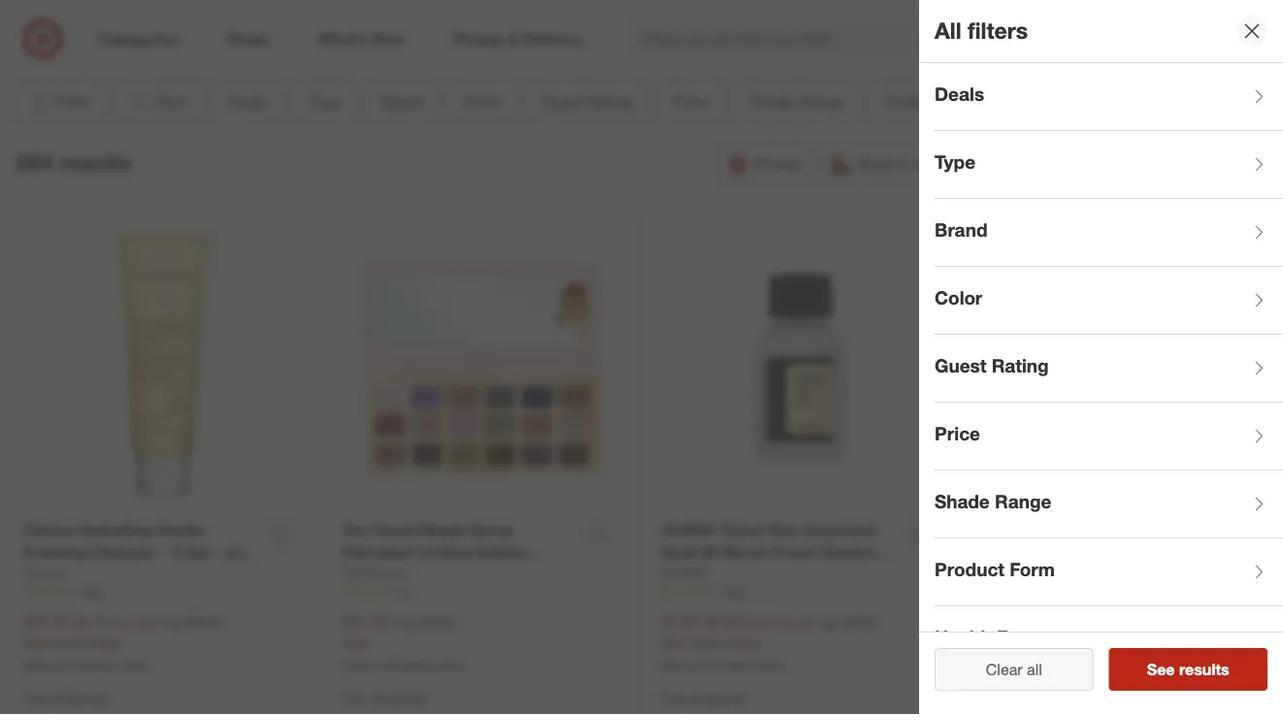 Task type: vqa. For each thing, say whether or not it's contained in the screenshot.
the rightmost Deals
yes



Task type: locate. For each thing, give the bounding box(es) containing it.
0 vertical spatial color
[[464, 93, 502, 112]]

when inside '$3.50 - $8.40 sale ends today when purchased online'
[[979, 659, 1010, 674]]

range up with
[[995, 491, 1052, 513]]

1 vertical spatial guest
[[935, 355, 986, 377]]

clarins for clarins
[[23, 565, 65, 582]]

today down "$8.40"
[[1043, 636, 1078, 653]]

0 horizontal spatial shipping
[[54, 690, 105, 707]]

2 shipping from the left
[[372, 690, 424, 707]]

mario
[[979, 522, 1022, 541], [979, 566, 1014, 583]]

0 horizontal spatial *
[[105, 690, 110, 707]]

beauty down 'herbs'
[[1108, 567, 1160, 586]]

price button
[[657, 82, 726, 124], [935, 403, 1283, 471]]

faced down "pancakes"
[[367, 565, 405, 582]]

0 vertical spatial faced
[[372, 521, 417, 540]]

1 horizontal spatial deals button
[[935, 63, 1283, 131]]

shade up pickup
[[750, 93, 795, 112]]

shipping
[[54, 690, 105, 707], [372, 690, 424, 707], [691, 690, 743, 707]]

ulta inside mario badescu skincare facial spray with aloe, herbs and rosewater - ulta beauty
[[1074, 567, 1104, 586]]

deals down all
[[935, 83, 984, 105]]

mario badescu skincare facial spray with aloe, herbs and rosewater - ulta beauty image
[[979, 229, 1260, 510], [979, 229, 1260, 510]]

cleanser
[[91, 544, 157, 563]]

cosrx inside cosrx travel size advanced snail 96 mucin power essence - 1.01 fl oz - ulta beauty
[[660, 521, 716, 540]]

1 vertical spatial form
[[1010, 559, 1055, 581]]

badescu down with
[[1018, 566, 1072, 583]]

shipping down $5.95 ( $5.89 /fluid ounce ) reg $8.50 sale ends today when purchased online
[[691, 690, 743, 707]]

7 link
[[1221, 17, 1264, 60]]

brand
[[381, 93, 423, 112], [935, 219, 988, 241]]

1 horizontal spatial *
[[424, 690, 429, 707]]

1 horizontal spatial free
[[342, 690, 369, 707]]

guest rating button
[[526, 82, 650, 124], [935, 335, 1283, 403]]

purchased down $5.89
[[694, 658, 749, 673]]

1 horizontal spatial results
[[1179, 660, 1229, 679]]

1 vertical spatial range
[[995, 491, 1052, 513]]

when down $27.00
[[342, 658, 372, 673]]

color button
[[448, 82, 518, 124], [935, 267, 1283, 335]]

)
[[152, 615, 156, 632], [811, 615, 814, 632]]

clarins hydrating gentle foaming cleanser - 4.2oz - ulta beauty link
[[23, 520, 257, 585]]

0 vertical spatial results
[[59, 149, 131, 177]]

skincare up 'herbs'
[[1095, 522, 1160, 541]]

store
[[914, 156, 949, 174]]

0 vertical spatial shade range button
[[734, 82, 861, 124]]

$5.95
[[660, 613, 698, 632]]

$24.00
[[23, 613, 69, 632]]

online down "/ounce"
[[115, 658, 146, 673]]

size
[[767, 521, 798, 540]]

ends down $5.89
[[691, 635, 721, 652]]

fl
[[706, 566, 715, 585]]

too up "pancakes"
[[342, 521, 368, 540]]

free shipping * down $5.89
[[660, 690, 748, 707]]

ulta down mucin
[[751, 566, 781, 585]]

product
[[885, 93, 940, 112], [935, 559, 1005, 581]]

see results button
[[1109, 648, 1268, 691]]

and
[[1153, 545, 1181, 564]]

online down $54.00
[[434, 658, 465, 673]]

free shipping *
[[23, 690, 110, 707], [342, 690, 429, 707], [660, 690, 748, 707]]

1 horizontal spatial price
[[935, 423, 980, 445]]

results right 584
[[59, 149, 131, 177]]

today down /fluid
[[725, 635, 759, 652]]

0 horizontal spatial reg
[[160, 615, 179, 632]]

range
[[799, 93, 844, 112], [995, 491, 1052, 513]]

0 vertical spatial type
[[308, 93, 341, 112]]

purchased
[[56, 658, 112, 673], [375, 658, 431, 673], [694, 658, 749, 673], [1013, 659, 1068, 674]]

too inside too faced maple syrup pancakes limited edition eyeshadow palette  - 0.68 oz - ulta beauty
[[342, 521, 368, 540]]

1 clarins from the top
[[23, 521, 75, 540]]

1 vertical spatial guest rating button
[[935, 335, 1283, 403]]

beauty inside cosrx travel size advanced snail 96 mucin power essence - 1.01 fl oz - ulta beauty
[[786, 566, 838, 585]]

skincare down aloe,
[[1075, 566, 1128, 583]]

shade range inside the all filters dialog
[[935, 491, 1052, 513]]

( right $24.00
[[73, 615, 77, 632]]

1 horizontal spatial guest
[[935, 355, 986, 377]]

2 reg from the left
[[392, 615, 412, 632]]

1 horizontal spatial (
[[702, 615, 706, 632]]

ends inside $5.95 ( $5.89 /fluid ounce ) reg $8.50 sale ends today when purchased online
[[691, 635, 721, 652]]

purchased down facts at the right of page
[[1013, 659, 1068, 674]]

$8.50
[[842, 615, 875, 632]]

2 oz from the left
[[719, 566, 736, 585]]

0 horizontal spatial color button
[[448, 82, 518, 124]]

* for $24.00
[[105, 690, 110, 707]]

online down /fluid
[[753, 658, 784, 673]]

0 vertical spatial shade range
[[750, 93, 844, 112]]

* for $5.95
[[743, 690, 748, 707]]

ulta up $27.00
[[342, 588, 372, 607]]

584 results
[[16, 149, 131, 177]]

0 vertical spatial shade
[[750, 93, 795, 112]]

too faced maple syrup pancakes limited edition eyeshadow palette  - 0.68 oz - ulta beauty image
[[342, 229, 622, 509], [342, 229, 622, 509]]

1 vertical spatial type
[[935, 151, 976, 173]]

1 vertical spatial too
[[342, 565, 363, 582]]

oz right 0.68
[[531, 566, 549, 585]]

1 horizontal spatial deals
[[935, 83, 984, 105]]

) down 865 link
[[152, 615, 156, 632]]

0 vertical spatial form
[[944, 93, 980, 112]]

free shipping * down $24.00
[[23, 690, 110, 707]]

0 vertical spatial clarins
[[23, 521, 75, 540]]

faced inside too faced maple syrup pancakes limited edition eyeshadow palette  - 0.68 oz - ulta beauty
[[372, 521, 417, 540]]

oz
[[531, 566, 549, 585], [719, 566, 736, 585]]

cosrx down snail
[[660, 565, 707, 582]]

clarins hydrating gentle foaming cleanser - 4.2oz - ulta beauty
[[23, 521, 256, 585]]

0 vertical spatial type button
[[291, 82, 357, 124]]

results inside button
[[1179, 660, 1229, 679]]

shipping for $5.95
[[691, 690, 743, 707]]

oz right fl
[[719, 566, 736, 585]]

sale down $24.00
[[23, 635, 49, 652]]

1 ) from the left
[[152, 615, 156, 632]]

free down $24.00
[[23, 690, 50, 707]]

1 horizontal spatial today
[[725, 635, 759, 652]]

* down $27.00 reg $54.00 sale when purchased online
[[424, 690, 429, 707]]

sale inside $24.00 ( $5.71 /ounce ) reg $30.00 sale ends today when purchased online
[[23, 635, 49, 652]]

0 vertical spatial brand button
[[365, 82, 440, 124]]

deals button
[[935, 63, 1283, 131], [211, 82, 283, 124]]

filter button
[[16, 82, 106, 124]]

2 horizontal spatial reg
[[818, 615, 838, 632]]

1 vertical spatial product
[[935, 559, 1005, 581]]

form inside the all filters dialog
[[1010, 559, 1055, 581]]

/fluid
[[739, 615, 769, 632]]

mario inside mario badescu skincare facial spray with aloe, herbs and rosewater - ulta beauty
[[979, 522, 1022, 541]]

4.2oz
[[172, 544, 211, 563]]

0 horizontal spatial )
[[152, 615, 156, 632]]

cosrx travel size advanced snail 96 mucin power essence - 1.01 fl oz - ulta beauty image
[[660, 229, 941, 509], [660, 229, 941, 509]]

ulta
[[225, 544, 256, 563], [751, 566, 781, 585], [1074, 567, 1104, 586], [342, 588, 372, 607]]

today
[[87, 635, 121, 652], [725, 635, 759, 652], [1043, 636, 1078, 653]]

1 vertical spatial brand
[[935, 219, 988, 241]]

0 horizontal spatial price button
[[657, 82, 726, 124]]

reg down 865 link
[[160, 615, 179, 632]]

0 horizontal spatial guest
[[542, 93, 584, 112]]

0 horizontal spatial results
[[59, 149, 131, 177]]

* down $24.00 ( $5.71 /ounce ) reg $30.00 sale ends today when purchased online
[[105, 690, 110, 707]]

1 reg from the left
[[160, 615, 179, 632]]

shipping down $27.00 reg $54.00 sale when purchased online
[[372, 690, 424, 707]]

ends
[[53, 635, 83, 652], [691, 635, 721, 652], [1010, 636, 1040, 653]]

beauty inside mario badescu skincare facial spray with aloe, herbs and rosewater - ulta beauty
[[1108, 567, 1160, 586]]

0 vertical spatial guest
[[542, 93, 584, 112]]

cosrx up snail
[[660, 521, 716, 540]]

mario up spray
[[979, 522, 1022, 541]]

sale down $5.95
[[660, 635, 687, 652]]

- down aloe,
[[1063, 567, 1069, 586]]

ulta inside too faced maple syrup pancakes limited edition eyeshadow palette  - 0.68 oz - ulta beauty
[[342, 588, 372, 607]]

beauty
[[23, 566, 75, 585], [786, 566, 838, 585], [1108, 567, 1160, 586], [376, 588, 428, 607]]

sale down $27.00
[[342, 635, 368, 652]]

- inside '$3.50 - $8.40 sale ends today when purchased online'
[[1022, 614, 1028, 633]]

power
[[772, 544, 819, 563]]

free shipping * for $24.00
[[23, 690, 110, 707]]

skincare for mario badescu skincare facial spray with aloe, herbs and rosewater - ulta beauty
[[1095, 522, 1160, 541]]

shade inside the all filters dialog
[[935, 491, 990, 513]]

skincare inside mario badescu skincare facial spray with aloe, herbs and rosewater - ulta beauty
[[1095, 522, 1160, 541]]

1 vertical spatial guest rating
[[935, 355, 1049, 377]]

guest
[[542, 93, 584, 112], [935, 355, 986, 377]]

edition
[[477, 544, 528, 563]]

color inside the all filters dialog
[[935, 287, 982, 309]]

cosrx for cosrx travel size advanced snail 96 mucin power essence - 1.01 fl oz - ulta beauty
[[660, 521, 716, 540]]

shade range up pickup
[[750, 93, 844, 112]]

online inside '$3.50 - $8.40 sale ends today when purchased online'
[[1071, 659, 1103, 674]]

1 vertical spatial cosrx
[[660, 565, 707, 582]]

1 vertical spatial badescu
[[1018, 566, 1072, 583]]

see results
[[1147, 660, 1229, 679]]

reg inside $5.95 ( $5.89 /fluid ounce ) reg $8.50 sale ends today when purchased online
[[818, 615, 838, 632]]

1 horizontal spatial guest rating button
[[935, 335, 1283, 403]]

1 vertical spatial product form button
[[935, 539, 1283, 607]]

- right $3.50
[[1022, 614, 1028, 633]]

0 vertical spatial price
[[674, 93, 709, 112]]

type inside the all filters dialog
[[935, 151, 976, 173]]

2 mario from the top
[[979, 566, 1014, 583]]

2 horizontal spatial *
[[743, 690, 748, 707]]

product up in
[[885, 93, 940, 112]]

2 too from the top
[[342, 565, 363, 582]]

0 vertical spatial too
[[342, 521, 368, 540]]

deals right sort
[[228, 93, 267, 112]]

* down $5.95 ( $5.89 /fluid ounce ) reg $8.50 sale ends today when purchased online
[[743, 690, 748, 707]]

too down "pancakes"
[[342, 565, 363, 582]]

brand button
[[365, 82, 440, 124], [935, 199, 1283, 267]]

1 shipping from the left
[[54, 690, 105, 707]]

1 horizontal spatial shade range
[[935, 491, 1052, 513]]

0 vertical spatial rating
[[588, 93, 633, 112]]

shipping down $24.00 ( $5.71 /ounce ) reg $30.00 sale ends today when purchased online
[[54, 690, 105, 707]]

0 horizontal spatial deals
[[228, 93, 267, 112]]

3 * from the left
[[743, 690, 748, 707]]

1 ( from the left
[[73, 615, 77, 632]]

free shipping * for $5.95
[[660, 690, 748, 707]]

0 horizontal spatial today
[[87, 635, 121, 652]]

0 horizontal spatial free
[[23, 690, 50, 707]]

shade
[[750, 93, 795, 112], [935, 491, 990, 513]]

1.01
[[671, 566, 701, 585]]

faced up "pancakes"
[[372, 521, 417, 540]]

when down 'health facts'
[[979, 659, 1010, 674]]

purchased down $54.00
[[375, 658, 431, 673]]

2 free from the left
[[342, 690, 369, 707]]

0 horizontal spatial deals button
[[211, 82, 283, 124]]

sale down $3.50
[[979, 636, 1006, 653]]

2 cosrx from the top
[[660, 565, 707, 582]]

(
[[73, 615, 77, 632], [702, 615, 706, 632]]

hydrating
[[79, 521, 151, 540]]

spray
[[979, 545, 1022, 564]]

today inside '$3.50 - $8.40 sale ends today when purchased online'
[[1043, 636, 1078, 653]]

1 horizontal spatial shipping
[[372, 690, 424, 707]]

online inside $27.00 reg $54.00 sale when purchased online
[[434, 658, 465, 673]]

0 vertical spatial mario
[[979, 522, 1022, 541]]

1 horizontal spatial price button
[[935, 403, 1283, 471]]

mario down spray
[[979, 566, 1014, 583]]

1 horizontal spatial rating
[[992, 355, 1049, 377]]

range inside the all filters dialog
[[995, 491, 1052, 513]]

1 vertical spatial mario
[[979, 566, 1014, 583]]

type
[[308, 93, 341, 112], [935, 151, 976, 173]]

beauty down eyeshadow
[[376, 588, 428, 607]]

beauty down power
[[786, 566, 838, 585]]

ends up all
[[1010, 636, 1040, 653]]

range down what can we help you find? suggestions appear below search field
[[799, 93, 844, 112]]

) down '1997' link
[[811, 615, 814, 632]]

1 vertical spatial shade range
[[935, 491, 1052, 513]]

free for $24.00
[[23, 690, 50, 707]]

1 vertical spatial price button
[[935, 403, 1283, 471]]

3 reg from the left
[[818, 615, 838, 632]]

too for too faced
[[342, 565, 363, 582]]

sale
[[23, 635, 49, 652], [342, 635, 368, 652], [660, 635, 687, 652], [979, 636, 1006, 653]]

shade range button up pickup
[[734, 82, 861, 124]]

1 free from the left
[[23, 690, 50, 707]]

today inside $5.95 ( $5.89 /fluid ounce ) reg $8.50 sale ends today when purchased online
[[725, 635, 759, 652]]

results
[[59, 149, 131, 177], [1179, 660, 1229, 679]]

results right the 'see'
[[1179, 660, 1229, 679]]

$30.00
[[183, 615, 224, 632]]

shade range button
[[734, 82, 861, 124], [935, 471, 1283, 539]]

ends down $24.00
[[53, 635, 83, 652]]

$27.00 reg $54.00 sale when purchased online
[[342, 613, 465, 673]]

rating inside the all filters dialog
[[992, 355, 1049, 377]]

badescu for mario badescu skincare
[[1018, 566, 1072, 583]]

( inside $24.00 ( $5.71 /ounce ) reg $30.00 sale ends today when purchased online
[[73, 615, 77, 632]]

0 vertical spatial badescu
[[1026, 522, 1091, 541]]

today down $5.71
[[87, 635, 121, 652]]

2 * from the left
[[424, 690, 429, 707]]

1 horizontal spatial reg
[[392, 615, 412, 632]]

2 ( from the left
[[702, 615, 706, 632]]

results for 584 results
[[59, 149, 131, 177]]

when down $5.95
[[660, 658, 691, 673]]

herbs
[[1104, 545, 1149, 564]]

0 horizontal spatial brand button
[[365, 82, 440, 124]]

shop in store
[[857, 156, 949, 174]]

free down $5.95
[[660, 690, 687, 707]]

cosrx
[[660, 521, 716, 540], [660, 565, 707, 582]]

0 horizontal spatial free shipping *
[[23, 690, 110, 707]]

1 vertical spatial shade range button
[[935, 471, 1283, 539]]

shade range up spray
[[935, 491, 1052, 513]]

sale inside '$3.50 - $8.40 sale ends today when purchased online'
[[979, 636, 1006, 653]]

online right all
[[1071, 659, 1103, 674]]

product inside the all filters dialog
[[935, 559, 1005, 581]]

$8.40
[[1032, 614, 1070, 633]]

ulta down aloe,
[[1074, 567, 1104, 586]]

beauty inside too faced maple syrup pancakes limited edition eyeshadow palette  - 0.68 oz - ulta beauty
[[376, 588, 428, 607]]

purchased inside '$3.50 - $8.40 sale ends today when purchased online'
[[1013, 659, 1068, 674]]

pancakes
[[342, 544, 413, 563]]

badescu up with
[[1026, 522, 1091, 541]]

1 horizontal spatial free shipping *
[[342, 690, 429, 707]]

clarins inside clarins hydrating gentle foaming cleanser - 4.2oz - ulta beauty
[[23, 521, 75, 540]]

1 horizontal spatial )
[[811, 615, 814, 632]]

product form up $3.50
[[935, 559, 1055, 581]]

all filters
[[935, 17, 1028, 44]]

2 ) from the left
[[811, 615, 814, 632]]

1 oz from the left
[[531, 566, 549, 585]]

clarins hydrating gentle foaming cleanser - 4.2oz - ulta beauty image
[[23, 229, 303, 509], [23, 229, 303, 509]]

2 horizontal spatial today
[[1043, 636, 1078, 653]]

1 vertical spatial rating
[[992, 355, 1049, 377]]

0 horizontal spatial shade range
[[750, 93, 844, 112]]

deals button right sort
[[211, 82, 283, 124]]

free down $27.00 reg $54.00 sale when purchased online
[[342, 690, 369, 707]]

0 horizontal spatial ends
[[53, 635, 83, 652]]

What can we help you find? suggestions appear below search field
[[630, 17, 1038, 60]]

see
[[1147, 660, 1175, 679]]

shipping for $24.00
[[54, 690, 105, 707]]

deals button down search
[[935, 63, 1283, 131]]

reg down 6
[[392, 615, 412, 632]]

all
[[935, 17, 962, 44]]

guest rating
[[542, 93, 633, 112], [935, 355, 1049, 377]]

1 cosrx from the top
[[660, 521, 716, 540]]

6 link
[[342, 584, 622, 601]]

badescu inside mario badescu skincare facial spray with aloe, herbs and rosewater - ulta beauty
[[1026, 522, 1091, 541]]

sale inside $27.00 reg $54.00 sale when purchased online
[[342, 635, 368, 652]]

1 * from the left
[[105, 690, 110, 707]]

1 horizontal spatial type
[[935, 151, 976, 173]]

0 vertical spatial skincare
[[1095, 522, 1160, 541]]

2 free shipping * from the left
[[342, 690, 429, 707]]

0 horizontal spatial price
[[674, 93, 709, 112]]

2 clarins from the top
[[23, 565, 65, 582]]

type button
[[291, 82, 357, 124], [935, 131, 1283, 199]]

- right 4.2oz
[[215, 544, 221, 563]]

0 horizontal spatial guest rating button
[[526, 82, 650, 124]]

1 vertical spatial clarins
[[23, 565, 65, 582]]

865
[[83, 585, 102, 599]]

beauty down the foaming
[[23, 566, 75, 585]]

1 vertical spatial color
[[935, 287, 982, 309]]

1 horizontal spatial ends
[[691, 635, 721, 652]]

3 free from the left
[[660, 690, 687, 707]]

3 free shipping * from the left
[[660, 690, 748, 707]]

0 horizontal spatial form
[[944, 93, 980, 112]]

0 vertical spatial product form
[[885, 93, 980, 112]]

clarins up the foaming
[[23, 521, 75, 540]]

ulta right 4.2oz
[[225, 544, 256, 563]]

3 shipping from the left
[[691, 690, 743, 707]]

reg left $8.50
[[818, 615, 838, 632]]

0 horizontal spatial color
[[464, 93, 502, 112]]

1 horizontal spatial type button
[[935, 131, 1283, 199]]

0 vertical spatial color button
[[448, 82, 518, 124]]

clarins for clarins hydrating gentle foaming cleanser - 4.2oz - ulta beauty
[[23, 521, 75, 540]]

when
[[23, 658, 53, 673], [342, 658, 372, 673], [660, 658, 691, 673], [979, 659, 1010, 674]]

reg
[[160, 615, 179, 632], [392, 615, 412, 632], [818, 615, 838, 632]]

clarins down the foaming
[[23, 565, 65, 582]]

1 vertical spatial faced
[[367, 565, 405, 582]]

( inside $5.95 ( $5.89 /fluid ounce ) reg $8.50 sale ends today when purchased online
[[702, 615, 706, 632]]

1 horizontal spatial form
[[1010, 559, 1055, 581]]

purchased down $5.71
[[56, 658, 112, 673]]

when down $24.00
[[23, 658, 53, 673]]

1 vertical spatial price
[[935, 423, 980, 445]]

1 too from the top
[[342, 521, 368, 540]]

free shipping * down $27.00 reg $54.00 sale when purchased online
[[342, 690, 429, 707]]

purchased inside $24.00 ( $5.71 /ounce ) reg $30.00 sale ends today when purchased online
[[56, 658, 112, 673]]

0 horizontal spatial (
[[73, 615, 77, 632]]

shade up spray
[[935, 491, 990, 513]]

0 horizontal spatial shade
[[750, 93, 795, 112]]

guest inside the all filters dialog
[[935, 355, 986, 377]]

reg inside $24.00 ( $5.71 /ounce ) reg $30.00 sale ends today when purchased online
[[160, 615, 179, 632]]

( right $5.95
[[702, 615, 706, 632]]

filter
[[57, 93, 91, 112]]

1 mario from the top
[[979, 522, 1022, 541]]

ounce
[[773, 615, 811, 632]]

clear
[[986, 660, 1023, 679]]

shade range button up 'herbs'
[[935, 471, 1283, 539]]

0 vertical spatial brand
[[381, 93, 423, 112]]

1 vertical spatial skincare
[[1075, 566, 1128, 583]]

2 horizontal spatial ends
[[1010, 636, 1040, 653]]

faced for too faced maple syrup pancakes limited edition eyeshadow palette  - 0.68 oz - ulta beauty
[[372, 521, 417, 540]]

mario for mario badescu skincare facial spray with aloe, herbs and rosewater - ulta beauty
[[979, 522, 1022, 541]]

1 vertical spatial results
[[1179, 660, 1229, 679]]

1 horizontal spatial shade
[[935, 491, 990, 513]]

1 free shipping * from the left
[[23, 690, 110, 707]]

product up $3.50
[[935, 559, 1005, 581]]

product form up store
[[885, 93, 980, 112]]



Task type: describe. For each thing, give the bounding box(es) containing it.
online inside $5.95 ( $5.89 /fluid ounce ) reg $8.50 sale ends today when purchased online
[[753, 658, 784, 673]]

) inside $5.95 ( $5.89 /fluid ounce ) reg $8.50 sale ends today when purchased online
[[811, 615, 814, 632]]

oz inside cosrx travel size advanced snail 96 mucin power essence - 1.01 fl oz - ulta beauty
[[719, 566, 736, 585]]

1997 link
[[660, 584, 941, 601]]

shop
[[857, 156, 894, 174]]

1 horizontal spatial shade range button
[[935, 471, 1283, 539]]

0 vertical spatial product
[[885, 93, 940, 112]]

health facts button
[[935, 607, 1283, 675]]

1 vertical spatial brand button
[[935, 199, 1283, 267]]

$27.00
[[342, 613, 388, 632]]

when inside $5.95 ( $5.89 /fluid ounce ) reg $8.50 sale ends today when purchased online
[[660, 658, 691, 673]]

badescu for mario badescu skincare facial spray with aloe, herbs and rosewater - ulta beauty
[[1026, 522, 1091, 541]]

foaming
[[23, 544, 87, 563]]

584
[[16, 149, 53, 177]]

shipping
[[1193, 156, 1255, 174]]

shipping for $27.00
[[372, 690, 424, 707]]

when inside $27.00 reg $54.00 sale when purchased online
[[342, 658, 372, 673]]

cosrx for cosrx
[[660, 565, 707, 582]]

$3.50 - $8.40 sale ends today when purchased online
[[979, 614, 1103, 674]]

sort
[[157, 93, 187, 112]]

reg inside $27.00 reg $54.00 sale when purchased online
[[392, 615, 412, 632]]

0 horizontal spatial rating
[[588, 93, 633, 112]]

search
[[1024, 31, 1071, 50]]

0 vertical spatial guest rating button
[[526, 82, 650, 124]]

advanced
[[802, 521, 876, 540]]

- left 0.68
[[486, 566, 493, 585]]

deals inside the all filters dialog
[[935, 83, 984, 105]]

in
[[898, 156, 910, 174]]

- inside mario badescu skincare facial spray with aloe, herbs and rosewater - ulta beauty
[[1063, 567, 1069, 586]]

7
[[1250, 20, 1256, 32]]

brand inside the all filters dialog
[[935, 219, 988, 241]]

mario badescu skincare link
[[979, 565, 1128, 585]]

- right 0.68
[[553, 566, 559, 585]]

free shipping * for $27.00
[[342, 690, 429, 707]]

sale inside $5.95 ( $5.89 /fluid ounce ) reg $8.50 sale ends today when purchased online
[[660, 635, 687, 652]]

$5.95 ( $5.89 /fluid ounce ) reg $8.50 sale ends today when purchased online
[[660, 613, 875, 673]]

* for $27.00
[[424, 690, 429, 707]]

filters
[[968, 17, 1028, 44]]

too faced maple syrup pancakes limited edition eyeshadow palette  - 0.68 oz - ulta beauty
[[342, 521, 559, 607]]

advertisement region
[[59, 0, 1224, 46]]

$5.71
[[77, 615, 110, 632]]

limited
[[418, 544, 473, 563]]

search button
[[1024, 17, 1071, 64]]

$24.00 ( $5.71 /ounce ) reg $30.00 sale ends today when purchased online
[[23, 613, 224, 673]]

cosrx link
[[660, 564, 707, 584]]

all filters dialog
[[919, 0, 1283, 714]]

guest rating inside the all filters dialog
[[935, 355, 1049, 377]]

health facts
[[935, 627, 1044, 649]]

cosrx travel size advanced snail 96 mucin power essence - 1.01 fl oz - ulta beauty
[[660, 521, 886, 585]]

oz inside too faced maple syrup pancakes limited edition eyeshadow palette  - 0.68 oz - ulta beauty
[[531, 566, 549, 585]]

cosrx travel size advanced snail 96 mucin power essence - 1.01 fl oz - ulta beauty link
[[660, 520, 895, 585]]

free for $27.00
[[342, 690, 369, 707]]

beauty inside clarins hydrating gentle foaming cleanser - 4.2oz - ulta beauty
[[23, 566, 75, 585]]

when inside $24.00 ( $5.71 /ounce ) reg $30.00 sale ends today when purchased online
[[23, 658, 53, 673]]

- left 1.01
[[660, 566, 667, 585]]

product form inside the all filters dialog
[[935, 559, 1055, 581]]

mario badescu skincare
[[979, 566, 1128, 583]]

pickup button
[[718, 144, 813, 187]]

ends inside '$3.50 - $8.40 sale ends today when purchased online'
[[1010, 636, 1040, 653]]

facts
[[997, 627, 1044, 649]]

purchased inside $5.95 ( $5.89 /fluid ounce ) reg $8.50 sale ends today when purchased online
[[694, 658, 749, 673]]

( for $5.95
[[702, 615, 706, 632]]

ends inside $24.00 ( $5.71 /ounce ) reg $30.00 sale ends today when purchased online
[[53, 635, 83, 652]]

0 horizontal spatial type
[[308, 93, 341, 112]]

96
[[701, 544, 718, 563]]

mario badescu skincare facial spray with aloe, herbs and rosewater - ulta beauty link
[[979, 521, 1215, 586]]

online inside $24.00 ( $5.71 /ounce ) reg $30.00 sale ends today when purchased online
[[115, 658, 146, 673]]

$54.00
[[416, 615, 456, 632]]

eyeshadow
[[342, 566, 426, 585]]

palette
[[430, 566, 482, 585]]

/ounce
[[110, 615, 152, 632]]

syrup
[[470, 521, 514, 540]]

clarins link
[[23, 564, 65, 584]]

mario badescu skincare facial spray with aloe, herbs and rosewater - ulta beauty
[[979, 522, 1207, 586]]

too faced maple syrup pancakes limited edition eyeshadow palette  - 0.68 oz - ulta beauty link
[[342, 520, 576, 607]]

today inside $24.00 ( $5.71 /ounce ) reg $30.00 sale ends today when purchased online
[[87, 635, 121, 652]]

$5.89
[[706, 615, 739, 632]]

clear all
[[986, 660, 1042, 679]]

) inside $24.00 ( $5.71 /ounce ) reg $30.00 sale ends today when purchased online
[[152, 615, 156, 632]]

1 vertical spatial color button
[[935, 267, 1283, 335]]

results for see results
[[1179, 660, 1229, 679]]

too for too faced maple syrup pancakes limited edition eyeshadow palette  - 0.68 oz - ulta beauty
[[342, 521, 368, 540]]

all
[[1027, 660, 1042, 679]]

0 horizontal spatial guest rating
[[542, 93, 633, 112]]

$3.50
[[979, 614, 1017, 633]]

pickup
[[754, 156, 801, 174]]

rosewater
[[979, 567, 1059, 586]]

faced for too faced
[[367, 565, 405, 582]]

6
[[402, 585, 408, 599]]

with
[[1026, 545, 1059, 564]]

0 horizontal spatial shade range button
[[734, 82, 861, 124]]

1997
[[721, 585, 747, 599]]

mucin
[[723, 544, 768, 563]]

ulta inside cosrx travel size advanced snail 96 mucin power essence - 1.01 fl oz - ulta beauty
[[751, 566, 781, 585]]

free for $5.95
[[660, 690, 687, 707]]

snail
[[660, 544, 697, 563]]

shop in store button
[[821, 144, 962, 187]]

- down mucin
[[741, 566, 747, 585]]

travel
[[720, 521, 763, 540]]

865 link
[[23, 584, 303, 601]]

clear all button
[[935, 648, 1093, 691]]

facial
[[1164, 522, 1207, 541]]

too faced link
[[342, 564, 405, 584]]

0 horizontal spatial type button
[[291, 82, 357, 124]]

mario for mario badescu skincare
[[979, 566, 1014, 583]]

0 horizontal spatial range
[[799, 93, 844, 112]]

health
[[935, 627, 992, 649]]

purchased inside $27.00 reg $54.00 sale when purchased online
[[375, 658, 431, 673]]

skincare for mario badescu skincare
[[1075, 566, 1128, 583]]

0 vertical spatial product form button
[[869, 82, 997, 124]]

type button inside the all filters dialog
[[935, 131, 1283, 199]]

maple
[[421, 521, 466, 540]]

aloe,
[[1063, 545, 1100, 564]]

too faced
[[342, 565, 405, 582]]

- left 4.2oz
[[161, 544, 167, 563]]

gentle
[[156, 521, 204, 540]]

shipping button
[[1158, 144, 1268, 187]]

( for $24.00
[[73, 615, 77, 632]]

essence
[[823, 544, 886, 563]]

0.68
[[497, 566, 527, 585]]

price inside the all filters dialog
[[935, 423, 980, 445]]

ulta inside clarins hydrating gentle foaming cleanser - 4.2oz - ulta beauty
[[225, 544, 256, 563]]

sort button
[[114, 82, 204, 124]]



